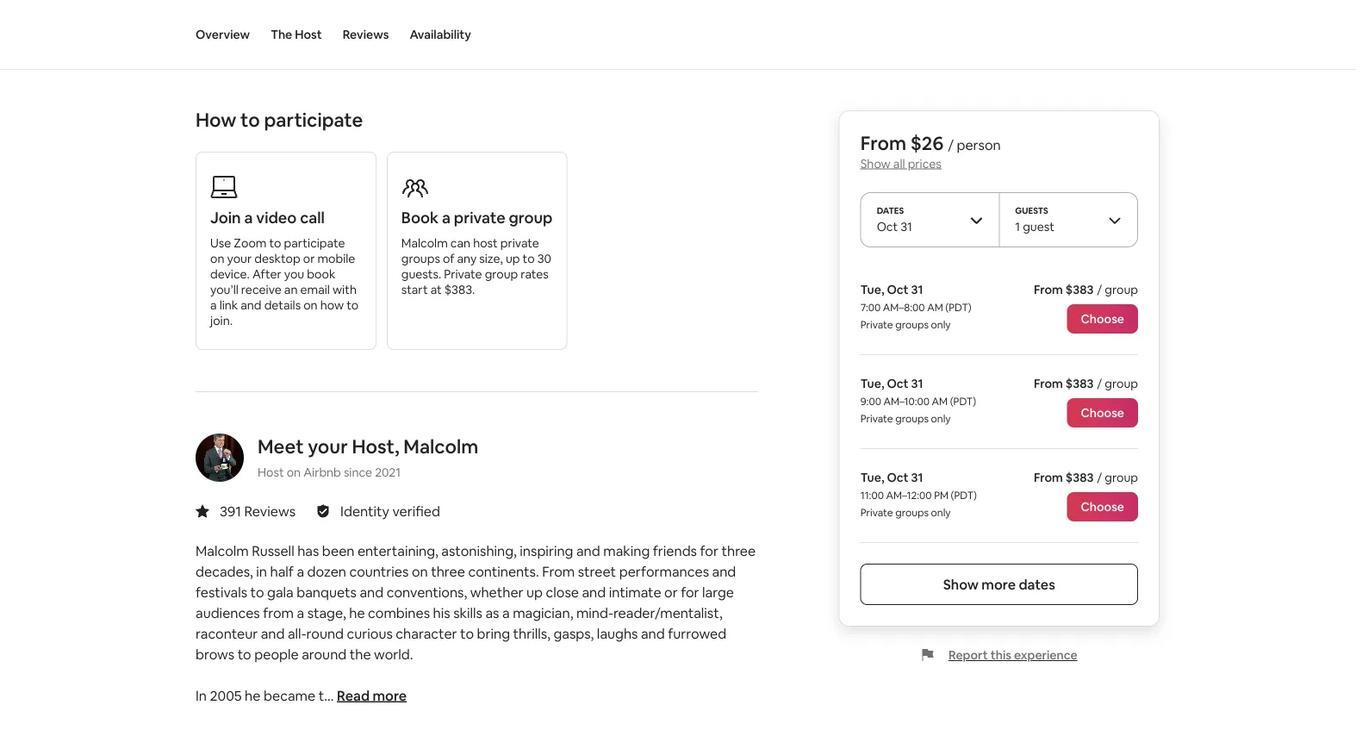 Task type: locate. For each thing, give the bounding box(es) containing it.
thrills,
[[513, 625, 551, 642]]

use
[[210, 235, 231, 251]]

am right am–10:00
[[932, 395, 948, 408]]

oct for dates oct 31
[[877, 219, 898, 234]]

2 vertical spatial only
[[931, 506, 951, 519]]

to left 30
[[523, 251, 535, 266]]

(pdt) for tue, oct 31 7:00 am–8:00 am (pdt) private groups only
[[946, 301, 972, 314]]

audiences
[[196, 604, 260, 622]]

group for tue, oct 31 7:00 am–8:00 am (pdt) private groups only
[[1105, 282, 1139, 297]]

reviews right the host button
[[343, 27, 389, 42]]

31 inside tue, oct 31 11:00 am–12:00 pm (pdt) private groups only
[[912, 470, 924, 485]]

gala
[[267, 583, 294, 601]]

any
[[457, 251, 477, 266]]

from $383 / group
[[1034, 282, 1139, 297], [1034, 376, 1139, 391], [1034, 470, 1139, 485]]

only up pm
[[931, 412, 951, 425]]

2 $383 from the top
[[1066, 376, 1094, 391]]

stage,
[[307, 604, 346, 622]]

street
[[578, 562, 616, 580]]

2 vertical spatial $383
[[1066, 470, 1094, 485]]

guest
[[1023, 219, 1055, 234]]

curious
[[347, 625, 393, 642]]

he right 2005
[[245, 687, 261, 704]]

31 inside tue, oct 31 7:00 am–8:00 am (pdt) private groups only
[[912, 282, 924, 297]]

oct inside dates oct 31
[[877, 219, 898, 234]]

groups down am–12:00 in the bottom of the page
[[896, 506, 929, 519]]

private down 9:00
[[861, 412, 894, 425]]

to down "in"
[[250, 583, 264, 601]]

am–8:00
[[883, 301, 925, 314]]

private
[[454, 208, 506, 228], [501, 235, 540, 251]]

and right link
[[241, 297, 262, 313]]

group for tue, oct 31 11:00 am–12:00 pm (pdt) private groups only
[[1105, 470, 1139, 485]]

up
[[506, 251, 520, 266], [527, 583, 543, 601]]

only inside tue, oct 31 7:00 am–8:00 am (pdt) private groups only
[[931, 318, 951, 331]]

the host
[[271, 27, 322, 42]]

(pdt) inside tue, oct 31 7:00 am–8:00 am (pdt) private groups only
[[946, 301, 972, 314]]

group for tue, oct 31 9:00 am–10:00 am (pdt) private groups only
[[1105, 376, 1139, 391]]

host down "meet"
[[258, 465, 284, 480]]

from $383 / group for tue, oct 31 11:00 am–12:00 pm (pdt) private groups only
[[1034, 470, 1139, 485]]

1 horizontal spatial three
[[722, 542, 756, 559]]

for left large
[[681, 583, 700, 601]]

tue, inside tue, oct 31 7:00 am–8:00 am (pdt) private groups only
[[861, 282, 885, 297]]

3 from $383 / group from the top
[[1034, 470, 1139, 485]]

with
[[333, 282, 357, 297]]

private down 7:00
[[861, 318, 894, 331]]

private inside book a private group malcolm can host private groups of any size, up to 30 guests. private group rates start at $383.
[[444, 266, 482, 282]]

malcolm down book
[[402, 235, 448, 251]]

to right how at the left top
[[347, 297, 359, 313]]

2 choose link from the top
[[1068, 398, 1139, 428]]

from inside from $26 / person show all prices
[[861, 131, 907, 155]]

31 down dates
[[901, 219, 913, 234]]

private right at
[[444, 266, 482, 282]]

0 vertical spatial only
[[931, 318, 951, 331]]

show left all
[[861, 156, 891, 171]]

0 horizontal spatial reviews
[[244, 502, 296, 520]]

2 vertical spatial choose link
[[1068, 492, 1139, 522]]

furrowed
[[668, 625, 727, 642]]

oct inside tue, oct 31 9:00 am–10:00 am (pdt) private groups only
[[887, 376, 909, 391]]

reviews right the "391"
[[244, 502, 296, 520]]

1 vertical spatial private
[[501, 235, 540, 251]]

2 tue, from the top
[[861, 376, 885, 391]]

groups for book a private group
[[402, 251, 440, 266]]

2 from $383 / group from the top
[[1034, 376, 1139, 391]]

2 vertical spatial (pdt)
[[951, 489, 978, 502]]

your inside the meet your host, malcolm host on airbnb since 2021
[[308, 434, 348, 459]]

malcolm right host,
[[404, 434, 479, 459]]

participate
[[264, 107, 363, 132], [284, 235, 345, 251]]

0 horizontal spatial host
[[258, 465, 284, 480]]

up up the magician,
[[527, 583, 543, 601]]

1 vertical spatial (pdt)
[[951, 395, 977, 408]]

0 vertical spatial up
[[506, 251, 520, 266]]

only for tue, oct 31 7:00 am–8:00 am (pdt) private groups only
[[931, 318, 951, 331]]

0 vertical spatial malcolm
[[402, 235, 448, 251]]

more for show
[[982, 575, 1016, 593]]

1 vertical spatial your
[[308, 434, 348, 459]]

to inside book a private group malcolm can host private groups of any size, up to 30 guests. private group rates start at $383.
[[523, 251, 535, 266]]

prices
[[908, 156, 942, 171]]

making
[[604, 542, 650, 559]]

experience
[[1015, 647, 1078, 663]]

host
[[473, 235, 498, 251]]

on
[[210, 251, 225, 266], [304, 297, 318, 313], [287, 465, 301, 480], [412, 562, 428, 580]]

became
[[264, 687, 316, 704]]

1 horizontal spatial your
[[308, 434, 348, 459]]

31 for dates oct 31
[[901, 219, 913, 234]]

1 vertical spatial choose
[[1081, 405, 1125, 421]]

more left the dates
[[982, 575, 1016, 593]]

(pdt) inside tue, oct 31 11:00 am–12:00 pm (pdt) private groups only
[[951, 489, 978, 502]]

on up "conventions,"
[[412, 562, 428, 580]]

1 tue, from the top
[[861, 282, 885, 297]]

/
[[948, 136, 954, 153], [1098, 282, 1103, 297], [1098, 376, 1103, 391], [1098, 470, 1103, 485]]

join.
[[210, 313, 233, 328]]

the host button
[[271, 0, 322, 69]]

private inside tue, oct 31 9:00 am–10:00 am (pdt) private groups only
[[861, 412, 894, 425]]

1 vertical spatial up
[[527, 583, 543, 601]]

0 horizontal spatial show
[[861, 156, 891, 171]]

3 choose from the top
[[1081, 499, 1125, 515]]

2 choose from the top
[[1081, 405, 1125, 421]]

1 vertical spatial reviews
[[244, 502, 296, 520]]

30
[[538, 251, 552, 266]]

desktop
[[255, 251, 301, 266]]

more
[[982, 575, 1016, 593], [373, 687, 407, 704]]

bring
[[477, 625, 510, 642]]

/ for tue, oct 31 9:00 am–10:00 am (pdt) private groups only
[[1098, 376, 1103, 391]]

meet your host, malcolm host on airbnb since 2021
[[258, 434, 479, 480]]

1 only from the top
[[931, 318, 951, 331]]

private for tue, oct 31 9:00 am–10:00 am (pdt) private groups only
[[861, 412, 894, 425]]

1 vertical spatial only
[[931, 412, 951, 425]]

malcolm
[[402, 235, 448, 251], [404, 434, 479, 459], [196, 542, 249, 559]]

up inside malcolm russell has been entertaining, astonishing, inspiring and making friends for three decades, in half a dozen countries on three continents. from street performances and festivals to gala banquets and conventions, whether up close and intimate or for large audiences from a stage, he combines his skills as a magician, mind-reader/mentalist, raconteur and all-round curious character to bring thrills, gasps, laughs and furrowed brows to people around the world.
[[527, 583, 543, 601]]

receive
[[241, 282, 282, 297]]

a inside book a private group malcolm can host private groups of any size, up to 30 guests. private group rates start at $383.
[[442, 208, 451, 228]]

oct up am–10:00
[[887, 376, 909, 391]]

1 vertical spatial three
[[431, 562, 465, 580]]

1 horizontal spatial he
[[349, 604, 365, 622]]

more right read at the left
[[373, 687, 407, 704]]

(pdt) right 'am–8:00'
[[946, 301, 972, 314]]

0 vertical spatial he
[[349, 604, 365, 622]]

groups inside tue, oct 31 11:00 am–12:00 pm (pdt) private groups only
[[896, 506, 929, 519]]

1 vertical spatial show
[[944, 575, 979, 593]]

three up large
[[722, 542, 756, 559]]

am inside tue, oct 31 9:00 am–10:00 am (pdt) private groups only
[[932, 395, 948, 408]]

31
[[901, 219, 913, 234], [912, 282, 924, 297], [912, 376, 924, 391], [912, 470, 924, 485]]

groups inside book a private group malcolm can host private groups of any size, up to 30 guests. private group rates start at $383.
[[402, 251, 440, 266]]

he up curious
[[349, 604, 365, 622]]

only up tue, oct 31 9:00 am–10:00 am (pdt) private groups only
[[931, 318, 951, 331]]

inspiring
[[520, 542, 574, 559]]

0 vertical spatial more
[[982, 575, 1016, 593]]

tue, inside tue, oct 31 9:00 am–10:00 am (pdt) private groups only
[[861, 376, 885, 391]]

0 vertical spatial or
[[303, 251, 315, 266]]

0 vertical spatial $383
[[1066, 282, 1094, 297]]

oct up 'am–8:00'
[[887, 282, 909, 297]]

private right host
[[501, 235, 540, 251]]

from for tue, oct 31 7:00 am–8:00 am (pdt) private groups only
[[1034, 282, 1064, 297]]

(pdt) right pm
[[951, 489, 978, 502]]

1 horizontal spatial or
[[665, 583, 678, 601]]

in
[[196, 687, 207, 704]]

1 horizontal spatial up
[[527, 583, 543, 601]]

guests
[[1016, 205, 1049, 216]]

0 vertical spatial your
[[227, 251, 252, 266]]

show up "report"
[[944, 575, 979, 593]]

31 up am–12:00 in the bottom of the page
[[912, 470, 924, 485]]

from inside malcolm russell has been entertaining, astonishing, inspiring and making friends for three decades, in half a dozen countries on three continents. from street performances and festivals to gala banquets and conventions, whether up close and intimate or for large audiences from a stage, he combines his skills as a magician, mind-reader/mentalist, raconteur and all-round curious character to bring thrills, gasps, laughs and furrowed brows to people around the world.
[[542, 562, 575, 580]]

to right 'how'
[[241, 107, 260, 132]]

guests.
[[402, 266, 442, 282]]

tue, up 11:00
[[861, 470, 885, 485]]

oct inside tue, oct 31 7:00 am–8:00 am (pdt) private groups only
[[887, 282, 909, 297]]

book a private group malcolm can host private groups of any size, up to 30 guests. private group rates start at $383.
[[402, 208, 553, 297]]

2 vertical spatial from $383 / group
[[1034, 470, 1139, 485]]

private up host
[[454, 208, 506, 228]]

1 choose link from the top
[[1068, 304, 1139, 334]]

he inside malcolm russell has been entertaining, astonishing, inspiring and making friends for three decades, in half a dozen countries on three continents. from street performances and festivals to gala banquets and conventions, whether up close and intimate or for large audiences from a stage, he combines his skills as a magician, mind-reader/mentalist, raconteur and all-round curious character to bring thrills, gasps, laughs and furrowed brows to people around the world.
[[349, 604, 365, 622]]

or inside malcolm russell has been entertaining, astonishing, inspiring and making friends for three decades, in half a dozen countries on three continents. from street performances and festivals to gala banquets and conventions, whether up close and intimate or for large audiences from a stage, he combines his skills as a magician, mind-reader/mentalist, raconteur and all-round curious character to bring thrills, gasps, laughs and furrowed brows to people around the world.
[[665, 583, 678, 601]]

1 horizontal spatial more
[[982, 575, 1016, 593]]

0 vertical spatial three
[[722, 542, 756, 559]]

0 vertical spatial reviews
[[343, 27, 389, 42]]

show all prices button
[[861, 156, 942, 171]]

2 vertical spatial malcolm
[[196, 542, 249, 559]]

on inside the meet your host, malcolm host on airbnb since 2021
[[287, 465, 301, 480]]

banquets
[[297, 583, 357, 601]]

2021
[[375, 465, 401, 480]]

1 vertical spatial am
[[932, 395, 948, 408]]

size,
[[480, 251, 503, 266]]

your left after
[[227, 251, 252, 266]]

and up people
[[261, 625, 285, 642]]

or left mobile
[[303, 251, 315, 266]]

t…
[[319, 687, 334, 704]]

overview button
[[196, 0, 250, 69]]

2 vertical spatial tue,
[[861, 470, 885, 485]]

you
[[284, 266, 305, 282]]

his
[[433, 604, 451, 622]]

availability button
[[410, 0, 471, 69]]

from
[[263, 604, 294, 622]]

3 only from the top
[[931, 506, 951, 519]]

0 vertical spatial host
[[295, 27, 322, 42]]

oct for tue, oct 31 9:00 am–10:00 am (pdt) private groups only
[[887, 376, 909, 391]]

or up reader/mentalist,
[[665, 583, 678, 601]]

1
[[1016, 219, 1021, 234]]

your up airbnb
[[308, 434, 348, 459]]

groups down 'am–8:00'
[[896, 318, 929, 331]]

(pdt)
[[946, 301, 972, 314], [951, 395, 977, 408], [951, 489, 978, 502]]

0 vertical spatial am
[[928, 301, 944, 314]]

am right 'am–8:00'
[[928, 301, 944, 314]]

3 choose link from the top
[[1068, 492, 1139, 522]]

1 vertical spatial $383
[[1066, 376, 1094, 391]]

1 vertical spatial malcolm
[[404, 434, 479, 459]]

oct inside tue, oct 31 11:00 am–12:00 pm (pdt) private groups only
[[887, 470, 909, 485]]

3 $383 from the top
[[1066, 470, 1094, 485]]

groups inside tue, oct 31 7:00 am–8:00 am (pdt) private groups only
[[896, 318, 929, 331]]

am inside tue, oct 31 7:00 am–8:00 am (pdt) private groups only
[[928, 301, 944, 314]]

up right size,
[[506, 251, 520, 266]]

oct down dates
[[877, 219, 898, 234]]

tue, up 9:00
[[861, 376, 885, 391]]

skills
[[454, 604, 483, 622]]

0 vertical spatial choose link
[[1068, 304, 1139, 334]]

only inside tue, oct 31 11:00 am–12:00 pm (pdt) private groups only
[[931, 506, 951, 519]]

am for tue, oct 31 9:00 am–10:00 am (pdt) private groups only
[[932, 395, 948, 408]]

oct up am–12:00 in the bottom of the page
[[887, 470, 909, 485]]

groups for 7:00 am–8:00 am (pdt)
[[896, 318, 929, 331]]

only down pm
[[931, 506, 951, 519]]

festivals
[[196, 583, 247, 601]]

0 horizontal spatial for
[[681, 583, 700, 601]]

how
[[196, 107, 237, 132]]

1 horizontal spatial for
[[700, 542, 719, 559]]

tue,
[[861, 282, 885, 297], [861, 376, 885, 391], [861, 470, 885, 485]]

/ inside from $26 / person show all prices
[[948, 136, 954, 153]]

friends
[[653, 542, 697, 559]]

am for tue, oct 31 7:00 am–8:00 am (pdt) private groups only
[[928, 301, 944, 314]]

book
[[307, 266, 336, 282]]

0 vertical spatial choose
[[1081, 311, 1125, 327]]

tue, up 7:00
[[861, 282, 885, 297]]

1 vertical spatial from $383 / group
[[1034, 376, 1139, 391]]

tue, inside tue, oct 31 11:00 am–12:00 pm (pdt) private groups only
[[861, 470, 885, 485]]

31 for tue, oct 31 9:00 am–10:00 am (pdt) private groups only
[[912, 376, 924, 391]]

1 vertical spatial for
[[681, 583, 700, 601]]

0 vertical spatial show
[[861, 156, 891, 171]]

3 tue, from the top
[[861, 470, 885, 485]]

0 vertical spatial from $383 / group
[[1034, 282, 1139, 297]]

private inside tue, oct 31 7:00 am–8:00 am (pdt) private groups only
[[861, 318, 894, 331]]

0 horizontal spatial up
[[506, 251, 520, 266]]

$26
[[911, 131, 944, 155]]

0 horizontal spatial or
[[303, 251, 315, 266]]

0 vertical spatial for
[[700, 542, 719, 559]]

1 vertical spatial choose link
[[1068, 398, 1139, 428]]

host right the
[[295, 27, 322, 42]]

tue, for tue, oct 31 11:00 am–12:00 pm (pdt) private groups only
[[861, 470, 885, 485]]

groups left of
[[402, 251, 440, 266]]

0 vertical spatial (pdt)
[[946, 301, 972, 314]]

on left airbnb
[[287, 465, 301, 480]]

only for tue, oct 31 9:00 am–10:00 am (pdt) private groups only
[[931, 412, 951, 425]]

private inside tue, oct 31 11:00 am–12:00 pm (pdt) private groups only
[[861, 506, 894, 519]]

391
[[220, 502, 241, 520]]

31 up am–10:00
[[912, 376, 924, 391]]

$383 for tue, oct 31 9:00 am–10:00 am (pdt) private groups only
[[1066, 376, 1094, 391]]

to down skills
[[460, 625, 474, 642]]

private down 11:00
[[861, 506, 894, 519]]

1 vertical spatial tue,
[[861, 376, 885, 391]]

choose for tue, oct 31 7:00 am–8:00 am (pdt) private groups only
[[1081, 311, 1125, 327]]

31 inside tue, oct 31 9:00 am–10:00 am (pdt) private groups only
[[912, 376, 924, 391]]

and up mind-
[[582, 583, 606, 601]]

1 horizontal spatial reviews
[[343, 27, 389, 42]]

1 vertical spatial or
[[665, 583, 678, 601]]

start
[[402, 282, 428, 297]]

0 vertical spatial participate
[[264, 107, 363, 132]]

groups inside tue, oct 31 9:00 am–10:00 am (pdt) private groups only
[[896, 412, 929, 425]]

dates
[[877, 205, 905, 216]]

1 horizontal spatial host
[[295, 27, 322, 42]]

for right friends
[[700, 542, 719, 559]]

and up large
[[713, 562, 736, 580]]

on inside malcolm russell has been entertaining, astonishing, inspiring and making friends for three decades, in half a dozen countries on three continents. from street performances and festivals to gala banquets and conventions, whether up close and intimate or for large audiences from a stage, he combines his skills as a magician, mind-reader/mentalist, raconteur and all-round curious character to bring thrills, gasps, laughs and furrowed brows to people around the world.
[[412, 562, 428, 580]]

0 horizontal spatial three
[[431, 562, 465, 580]]

only inside tue, oct 31 9:00 am–10:00 am (pdt) private groups only
[[931, 412, 951, 425]]

groups down am–10:00
[[896, 412, 929, 425]]

groups
[[402, 251, 440, 266], [896, 318, 929, 331], [896, 412, 929, 425], [896, 506, 929, 519]]

link
[[220, 297, 238, 313]]

1 from $383 / group from the top
[[1034, 282, 1139, 297]]

(pdt) right am–10:00
[[951, 395, 977, 408]]

2 only from the top
[[931, 412, 951, 425]]

show more dates
[[944, 575, 1056, 593]]

mind-
[[577, 604, 614, 622]]

/ for tue, oct 31 7:00 am–8:00 am (pdt) private groups only
[[1098, 282, 1103, 297]]

0 horizontal spatial your
[[227, 251, 252, 266]]

learn more about the host, malcolm. image
[[196, 434, 244, 482], [196, 434, 244, 482]]

tue, oct 31 9:00 am–10:00 am (pdt) private groups only
[[861, 376, 977, 425]]

1 choose from the top
[[1081, 311, 1125, 327]]

1 vertical spatial participate
[[284, 235, 345, 251]]

a right book
[[442, 208, 451, 228]]

0 vertical spatial private
[[454, 208, 506, 228]]

malcolm up "decades,"
[[196, 542, 249, 559]]

a right join
[[244, 208, 253, 228]]

more inside button
[[373, 687, 407, 704]]

from
[[861, 131, 907, 155], [1034, 282, 1064, 297], [1034, 376, 1064, 391], [1034, 470, 1064, 485], [542, 562, 575, 580]]

31 inside dates oct 31
[[901, 219, 913, 234]]

2 vertical spatial choose
[[1081, 499, 1125, 515]]

choose link for tue, oct 31 11:00 am–12:00 pm (pdt) private groups only
[[1068, 492, 1139, 522]]

three up "conventions,"
[[431, 562, 465, 580]]

0 horizontal spatial more
[[373, 687, 407, 704]]

and
[[241, 297, 262, 313], [577, 542, 601, 559], [713, 562, 736, 580], [360, 583, 384, 601], [582, 583, 606, 601], [261, 625, 285, 642], [641, 625, 665, 642]]

show
[[861, 156, 891, 171], [944, 575, 979, 593]]

1 vertical spatial more
[[373, 687, 407, 704]]

(pdt) inside tue, oct 31 9:00 am–10:00 am (pdt) private groups only
[[951, 395, 977, 408]]

choose for tue, oct 31 9:00 am–10:00 am (pdt) private groups only
[[1081, 405, 1125, 421]]

9:00
[[861, 395, 882, 408]]

1 vertical spatial host
[[258, 465, 284, 480]]

1 $383 from the top
[[1066, 282, 1094, 297]]

31 up 'am–8:00'
[[912, 282, 924, 297]]

0 vertical spatial tue,
[[861, 282, 885, 297]]

0 horizontal spatial he
[[245, 687, 261, 704]]

astonishing,
[[442, 542, 517, 559]]



Task type: describe. For each thing, give the bounding box(es) containing it.
raconteur
[[196, 625, 258, 642]]

at
[[431, 282, 442, 297]]

tue, for tue, oct 31 9:00 am–10:00 am (pdt) private groups only
[[861, 376, 885, 391]]

2005
[[210, 687, 242, 704]]

and inside join a video call use zoom to participate on your desktop or mobile device. after you book you'll receive an email with a link and details on how to join.
[[241, 297, 262, 313]]

show inside from $26 / person show all prices
[[861, 156, 891, 171]]

join a video call use zoom to participate on your desktop or mobile device. after you book you'll receive an email with a link and details on how to join.
[[210, 208, 359, 328]]

has
[[298, 542, 319, 559]]

this
[[991, 647, 1012, 663]]

in
[[256, 562, 267, 580]]

guests 1 guest
[[1016, 205, 1055, 234]]

from for tue, oct 31 11:00 am–12:00 pm (pdt) private groups only
[[1034, 470, 1064, 485]]

on up you'll
[[210, 251, 225, 266]]

half
[[270, 562, 294, 580]]

/ for tue, oct 31 11:00 am–12:00 pm (pdt) private groups only
[[1098, 470, 1103, 485]]

malcolm inside the meet your host, malcolm host on airbnb since 2021
[[404, 434, 479, 459]]

from $383 / group for tue, oct 31 9:00 am–10:00 am (pdt) private groups only
[[1034, 376, 1139, 391]]

device.
[[210, 266, 250, 282]]

and down countries
[[360, 583, 384, 601]]

your inside join a video call use zoom to participate on your desktop or mobile device. after you book you'll receive an email with a link and details on how to join.
[[227, 251, 252, 266]]

how
[[320, 297, 344, 313]]

character
[[396, 625, 457, 642]]

read
[[337, 687, 370, 704]]

round
[[307, 625, 344, 642]]

1 horizontal spatial show
[[944, 575, 979, 593]]

airbnb
[[304, 465, 341, 480]]

or inside join a video call use zoom to participate on your desktop or mobile device. after you book you'll receive an email with a link and details on how to join.
[[303, 251, 315, 266]]

oct for tue, oct 31 7:00 am–8:00 am (pdt) private groups only
[[887, 282, 909, 297]]

people
[[254, 645, 299, 663]]

and up street
[[577, 542, 601, 559]]

malcolm inside malcolm russell has been entertaining, astonishing, inspiring and making friends for three decades, in half a dozen countries on three continents. from street performances and festivals to gala banquets and conventions, whether up close and intimate or for large audiences from a stage, he combines his skills as a magician, mind-reader/mentalist, raconteur and all-round curious character to bring thrills, gasps, laughs and furrowed brows to people around the world.
[[196, 542, 249, 559]]

close
[[546, 583, 579, 601]]

to down raconteur
[[238, 645, 251, 663]]

how to participate
[[196, 107, 363, 132]]

choose link for tue, oct 31 9:00 am–10:00 am (pdt) private groups only
[[1068, 398, 1139, 428]]

identity verified
[[341, 502, 440, 520]]

tue, for tue, oct 31 7:00 am–8:00 am (pdt) private groups only
[[861, 282, 885, 297]]

an
[[284, 282, 298, 297]]

world.
[[374, 645, 413, 663]]

only for tue, oct 31 11:00 am–12:00 pm (pdt) private groups only
[[931, 506, 951, 519]]

choose link for tue, oct 31 7:00 am–8:00 am (pdt) private groups only
[[1068, 304, 1139, 334]]

pm
[[935, 489, 949, 502]]

after
[[252, 266, 282, 282]]

a right half
[[297, 562, 304, 580]]

(pdt) for tue, oct 31 9:00 am–10:00 am (pdt) private groups only
[[951, 395, 977, 408]]

$383 for tue, oct 31 11:00 am–12:00 pm (pdt) private groups only
[[1066, 470, 1094, 485]]

more for read
[[373, 687, 407, 704]]

private for tue, oct 31 11:00 am–12:00 pm (pdt) private groups only
[[861, 506, 894, 519]]

zoom
[[234, 235, 267, 251]]

been
[[322, 542, 355, 559]]

to right zoom
[[269, 235, 281, 251]]

31 for tue, oct 31 7:00 am–8:00 am (pdt) private groups only
[[912, 282, 924, 297]]

host,
[[352, 434, 400, 459]]

performances
[[619, 562, 710, 580]]

31 for tue, oct 31 11:00 am–12:00 pm (pdt) private groups only
[[912, 470, 924, 485]]

you'll
[[210, 282, 239, 297]]

tue, oct 31 11:00 am–12:00 pm (pdt) private groups only
[[861, 470, 978, 519]]

private for tue, oct 31 7:00 am–8:00 am (pdt) private groups only
[[861, 318, 894, 331]]

report this experience
[[949, 647, 1078, 663]]

11:00
[[861, 489, 884, 502]]

from $383 / group for tue, oct 31 7:00 am–8:00 am (pdt) private groups only
[[1034, 282, 1139, 297]]

host inside button
[[295, 27, 322, 42]]

the
[[271, 27, 292, 42]]

identity
[[341, 502, 390, 520]]

read more button
[[337, 685, 407, 706]]

am–10:00
[[884, 395, 930, 408]]

the
[[350, 645, 371, 663]]

report
[[949, 647, 989, 663]]

all
[[894, 156, 906, 171]]

meet
[[258, 434, 304, 459]]

read more
[[337, 687, 407, 704]]

call
[[300, 208, 325, 228]]

book
[[402, 208, 439, 228]]

and down reader/mentalist,
[[641, 625, 665, 642]]

availability
[[410, 27, 471, 42]]

oct for tue, oct 31 11:00 am–12:00 pm (pdt) private groups only
[[887, 470, 909, 485]]

$383.
[[445, 282, 475, 297]]

dozen
[[307, 562, 347, 580]]

7:00
[[861, 301, 881, 314]]

on left how at the left top
[[304, 297, 318, 313]]

verified
[[393, 502, 440, 520]]

as
[[486, 604, 500, 622]]

can
[[451, 235, 471, 251]]

reader/mentalist,
[[614, 604, 723, 622]]

around
[[302, 645, 347, 663]]

in 2005 he became t…
[[196, 687, 337, 704]]

entertaining,
[[358, 542, 439, 559]]

conventions,
[[387, 583, 467, 601]]

join
[[210, 208, 241, 228]]

large
[[703, 583, 734, 601]]

host inside the meet your host, malcolm host on airbnb since 2021
[[258, 465, 284, 480]]

intimate
[[609, 583, 662, 601]]

countries
[[350, 562, 409, 580]]

decades,
[[196, 562, 253, 580]]

tue, oct 31 7:00 am–8:00 am (pdt) private groups only
[[861, 282, 972, 331]]

(pdt) for tue, oct 31 11:00 am–12:00 pm (pdt) private groups only
[[951, 489, 978, 502]]

groups for 11:00 am–12:00 pm (pdt)
[[896, 506, 929, 519]]

groups for 9:00 am–10:00 am (pdt)
[[896, 412, 929, 425]]

combines
[[368, 604, 430, 622]]

a up all-
[[297, 604, 304, 622]]

all-
[[288, 625, 307, 642]]

participate inside join a video call use zoom to participate on your desktop or mobile device. after you book you'll receive an email with a link and details on how to join.
[[284, 235, 345, 251]]

details
[[264, 297, 301, 313]]

of
[[443, 251, 455, 266]]

malcolm inside book a private group malcolm can host private groups of any size, up to 30 guests. private group rates start at $383.
[[402, 235, 448, 251]]

dates oct 31
[[877, 205, 913, 234]]

mobile
[[318, 251, 355, 266]]

1 vertical spatial he
[[245, 687, 261, 704]]

a left link
[[210, 297, 217, 313]]

russell
[[252, 542, 295, 559]]

$383 for tue, oct 31 7:00 am–8:00 am (pdt) private groups only
[[1066, 282, 1094, 297]]

391 reviews
[[220, 502, 296, 520]]

from for tue, oct 31 9:00 am–10:00 am (pdt) private groups only
[[1034, 376, 1064, 391]]

continents.
[[468, 562, 539, 580]]

report this experience button
[[922, 647, 1078, 663]]

dates
[[1019, 575, 1056, 593]]

a right as
[[503, 604, 510, 622]]

since
[[344, 465, 372, 480]]

up inside book a private group malcolm can host private groups of any size, up to 30 guests. private group rates start at $383.
[[506, 251, 520, 266]]

choose for tue, oct 31 11:00 am–12:00 pm (pdt) private groups only
[[1081, 499, 1125, 515]]



Task type: vqa. For each thing, say whether or not it's contained in the screenshot.
the rightmost Host
yes



